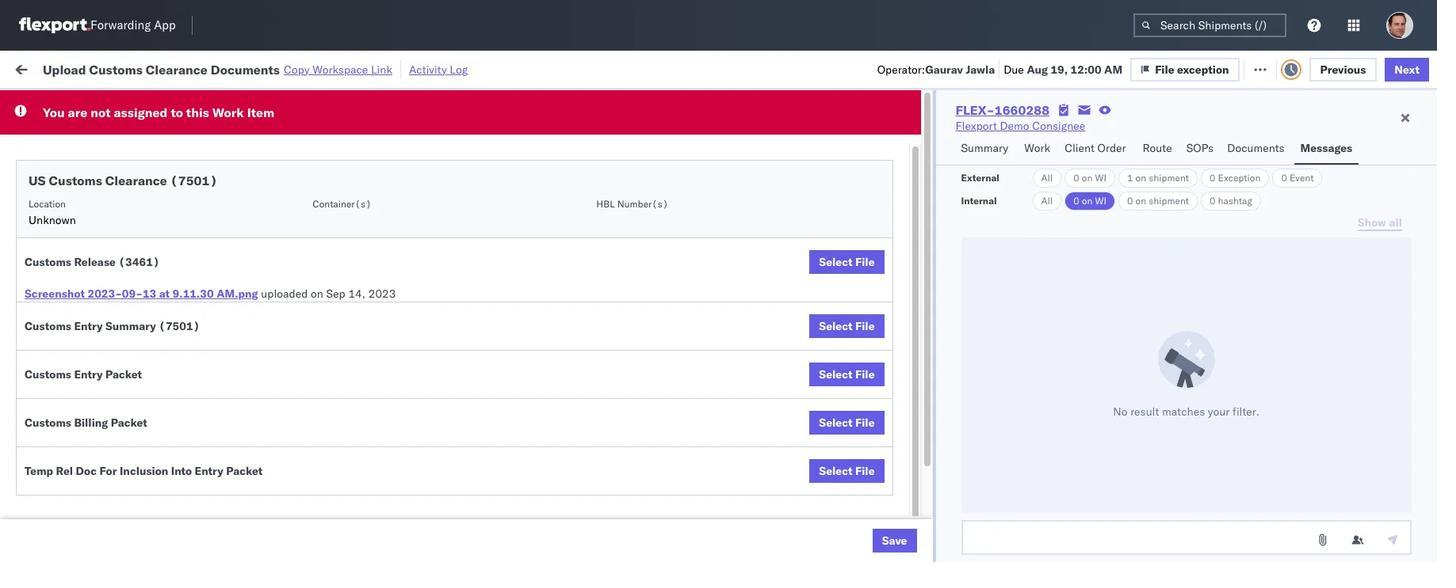 Task type: describe. For each thing, give the bounding box(es) containing it.
confirm for confirm pickup from los angeles, ca
[[36, 429, 77, 444]]

flex-1889466 for confirm pickup from los angeles, ca
[[875, 438, 958, 452]]

clearance for upload customs clearance documents
[[123, 325, 174, 339]]

6 flex-1846748 from the top
[[875, 333, 958, 348]]

my work
[[16, 57, 86, 80]]

lhuu7894563, uetu5238478 for confirm pickup from los angeles, ca
[[977, 438, 1139, 452]]

customs billing packet
[[25, 416, 147, 430]]

delivery for third schedule delivery appointment link from the bottom
[[86, 158, 127, 172]]

ready
[[122, 98, 150, 110]]

work button
[[1018, 134, 1059, 165]]

0 exception
[[1210, 172, 1261, 184]]

pst, for 4:00
[[302, 438, 326, 452]]

workspace
[[313, 62, 368, 77]]

omkar savant
[[1278, 229, 1348, 243]]

from down temp rel doc for inclusion into entry packet on the bottom
[[123, 499, 147, 513]]

pst, for 11:59
[[309, 508, 333, 522]]

msdu7304509
[[977, 507, 1057, 522]]

status
[[87, 98, 115, 110]]

1846748 for first schedule delivery appointment button
[[909, 159, 958, 173]]

for
[[99, 465, 117, 479]]

1 hlxu8034992 from the top
[[1145, 159, 1223, 173]]

0 on wi for 0
[[1074, 195, 1107, 207]]

schedule for schedule pickup from los angeles, ca button associated with abcdefg78456546
[[36, 360, 83, 374]]

due aug 19, 12:00 am
[[1004, 62, 1123, 77]]

screenshot 2023-09-13 at 9.11.30 am.png link
[[25, 286, 258, 302]]

3 schedule pickup from los angeles, ca link from the top
[[36, 289, 225, 321]]

ceau7522281, hlxu6269489, hlxu8034992 for third schedule delivery appointment link from the bottom
[[977, 159, 1223, 173]]

maeu9736123
[[1080, 508, 1160, 522]]

delivery for flex-1846748's schedule delivery appointment link
[[86, 263, 127, 277]]

dec for 23,
[[329, 438, 350, 452]]

3 ceau7522281, from the top
[[977, 228, 1058, 243]]

matches
[[1162, 405, 1205, 419]]

from up the (3461) at the top left of the page
[[123, 220, 147, 234]]

customs up customs billing packet at bottom left
[[25, 368, 71, 382]]

shipment for 1 on shipment
[[1149, 172, 1189, 184]]

risk
[[329, 61, 347, 76]]

confirm pickup from los angeles, ca
[[36, 429, 207, 459]]

hlxu6269489, for upload customs clearance documents link
[[1061, 333, 1142, 347]]

consignee inside 'button'
[[691, 129, 737, 141]]

3 resize handle column header from the left
[[458, 123, 477, 563]]

select file button for customs release (3461)
[[810, 251, 884, 274]]

1
[[1127, 172, 1133, 184]]

select file for customs release (3461)
[[819, 255, 875, 270]]

flex-1889466 for confirm delivery
[[875, 473, 958, 487]]

sops button
[[1180, 134, 1221, 165]]

flex
[[850, 129, 868, 141]]

flex-1893174
[[875, 508, 958, 522]]

4, for first schedule delivery appointment button
[[360, 159, 371, 173]]

5 flex-1846748 from the top
[[875, 298, 958, 313]]

schedule for flex-1846748's schedule delivery appointment button
[[36, 263, 83, 277]]

you are not assigned to this work item
[[43, 105, 275, 121]]

ocean fcl for third schedule pickup from los angeles, ca button
[[485, 298, 541, 313]]

11 resize handle column header from the left
[[1397, 123, 1416, 563]]

work
[[45, 57, 86, 80]]

sops
[[1187, 141, 1214, 155]]

2 lhuu7894563, from the top
[[977, 403, 1059, 417]]

temp
[[25, 465, 53, 479]]

schedule pickup from los angeles, ca button for test123456
[[36, 219, 225, 252]]

no result matches your filter.
[[1113, 405, 1260, 419]]

client for client order
[[1065, 141, 1095, 155]]

filtered
[[16, 97, 54, 111]]

schedule pickup from los angeles, ca for test123456
[[36, 220, 214, 250]]

0 horizontal spatial flexport demo consignee
[[588, 508, 718, 522]]

0 hashtag
[[1210, 195, 1252, 207]]

consignee inside "link"
[[1032, 119, 1086, 133]]

0 event
[[1281, 172, 1314, 184]]

1 ceau7522281, from the top
[[977, 159, 1058, 173]]

select file for temp rel doc for inclusion into entry packet
[[819, 465, 875, 479]]

6 hlxu8034992 from the top
[[1145, 333, 1223, 347]]

confirm delivery
[[36, 472, 121, 486]]

2 flex-1889466 from the top
[[875, 403, 958, 417]]

mode button
[[477, 126, 564, 142]]

pm left sep
[[289, 298, 306, 313]]

4 1846748 from the top
[[909, 264, 958, 278]]

blocked,
[[195, 98, 235, 110]]

select for temp rel doc for inclusion into entry packet
[[819, 465, 853, 479]]

angeles, inside "confirm pickup from los angeles, ca"
[[164, 429, 207, 444]]

(3461)
[[118, 255, 160, 270]]

1 schedule pickup from los angeles, ca button from the top
[[36, 184, 225, 218]]

dec for 24,
[[330, 473, 351, 487]]

customs left billing
[[25, 416, 71, 430]]

Search Shipments (/) text field
[[1134, 13, 1287, 37]]

1 vertical spatial 2023
[[376, 508, 404, 522]]

customs inside upload customs clearance documents
[[75, 325, 120, 339]]

numbers for container numbers
[[977, 136, 1016, 147]]

next button
[[1385, 57, 1429, 81]]

from down workitem button
[[123, 185, 147, 199]]

schedule pickup from los angeles, ca link for test123456
[[36, 219, 225, 251]]

3 test123456 from the top
[[1080, 229, 1147, 243]]

lhuu7894563, for confirm pickup from los angeles, ca
[[977, 438, 1059, 452]]

clearance for us customs clearance (7501)
[[105, 173, 167, 189]]

2 1846748 from the top
[[909, 194, 958, 208]]

release
[[74, 255, 116, 270]]

hlxu6269489, for third schedule delivery appointment link from the bottom
[[1061, 159, 1142, 173]]

confirm pickup from los angeles, ca link
[[36, 428, 225, 460]]

work,
[[168, 98, 193, 110]]

file for customs billing packet
[[855, 416, 875, 430]]

1846748 for upload customs clearance documents button
[[909, 333, 958, 348]]

4:00
[[255, 438, 279, 452]]

select file button for customs entry summary (7501)
[[810, 315, 884, 339]]

event
[[1290, 172, 1314, 184]]

ocean fcl for schedule pickup from los angeles, ca button for maeu9736123
[[485, 508, 541, 522]]

resize handle column header for mbl/mawb numbers button
[[1251, 123, 1270, 563]]

0 down '1'
[[1127, 195, 1133, 207]]

pm up uploaded
[[289, 229, 306, 243]]

resize handle column header for 'flex id' button
[[950, 123, 969, 563]]

0 vertical spatial 2023
[[368, 287, 396, 301]]

container
[[977, 123, 1019, 135]]

14,
[[348, 287, 366, 301]]

pdt, for third "schedule pickup from los angeles, ca" link from the top
[[309, 298, 334, 313]]

flex id
[[850, 129, 880, 141]]

los up the (3461) at the top left of the page
[[149, 220, 167, 234]]

deadline button
[[247, 126, 406, 142]]

container numbers button
[[969, 120, 1056, 148]]

mbl/mawb numbers
[[1080, 129, 1177, 141]]

resize handle column header for container numbers button
[[1053, 123, 1072, 563]]

lhuu7894563, for schedule pickup from los angeles, ca
[[977, 368, 1059, 382]]

2 test123456 from the top
[[1080, 194, 1147, 208]]

2022 for upload customs clearance documents link
[[372, 333, 400, 348]]

packet for customs billing packet
[[111, 416, 147, 430]]

6:00 am pst, dec 24, 2022
[[255, 473, 401, 487]]

fcl for first schedule delivery appointment button
[[521, 159, 541, 173]]

schedule pickup from los angeles, ca button for maeu9736123
[[36, 498, 225, 532]]

by:
[[57, 97, 73, 111]]

1 flex-1846748 from the top
[[875, 159, 958, 173]]

client for client name
[[588, 129, 614, 141]]

track
[[404, 61, 430, 76]]

appointment for flex-1889466
[[130, 402, 195, 417]]

confirm for confirm delivery
[[36, 472, 77, 486]]

2 abcdefg78456546 from the top
[[1080, 403, 1186, 417]]

forwarding app link
[[19, 17, 176, 33]]

hbl
[[596, 198, 615, 210]]

4 hlxu6269489, from the top
[[1061, 263, 1142, 277]]

1 vertical spatial jawla
[[1316, 159, 1344, 173]]

2 flex-1846748 from the top
[[875, 194, 958, 208]]

us customs clearance (7501)
[[29, 173, 217, 189]]

4 hlxu8034992 from the top
[[1145, 263, 1223, 277]]

pst, for 11:00
[[309, 333, 333, 348]]

fcl for confirm pickup from los angeles, ca "button"
[[521, 438, 541, 452]]

2 11:59 pm pdt, nov 4, 2022 from the top
[[255, 194, 401, 208]]

11:59 pm pdt, nov 4, 2022 for first schedule delivery appointment button
[[255, 159, 401, 173]]

1893174
[[909, 508, 958, 522]]

187
[[365, 61, 386, 76]]

778
[[292, 61, 313, 76]]

operator
[[1278, 129, 1316, 141]]

id
[[870, 129, 880, 141]]

documents for upload customs clearance documents
[[36, 340, 94, 355]]

select for customs entry summary (7501)
[[819, 319, 853, 334]]

appointment for flex-1846748
[[130, 263, 195, 277]]

flexport inside "link"
[[956, 119, 997, 133]]

deadline
[[255, 129, 294, 141]]

schedule pickup from los angeles, ca link for abcdefg78456546
[[36, 359, 225, 390]]

from right 2023-
[[123, 290, 147, 304]]

2023-
[[88, 287, 122, 301]]

schedule pickup from los angeles, ca link for maeu9736123
[[36, 498, 225, 530]]

4 flex-1846748 from the top
[[875, 264, 958, 278]]

documents inside documents button
[[1227, 141, 1285, 155]]

select file for customs entry packet
[[819, 368, 875, 382]]

0 left event
[[1281, 172, 1287, 184]]

(0)
[[258, 61, 279, 76]]

19,
[[1051, 62, 1068, 77]]

all button for external
[[1033, 169, 1062, 188]]

1 schedule pickup from los angeles, ca from the top
[[36, 185, 214, 215]]

11:59 pm pst, jan 12, 2023
[[255, 508, 404, 522]]

customs up location
[[49, 173, 102, 189]]

187 on track
[[365, 61, 430, 76]]

3 hlxu8034992 from the top
[[1145, 228, 1223, 243]]

are
[[68, 105, 87, 121]]

screenshot
[[25, 287, 85, 301]]

los right 09-
[[149, 290, 167, 304]]

0 left hashtag
[[1210, 195, 1216, 207]]

you
[[43, 105, 65, 121]]

flexport. image
[[19, 17, 90, 33]]

previous button
[[1309, 57, 1377, 81]]

2 pdt, from the top
[[309, 194, 334, 208]]

schedule for 1st schedule pickup from los angeles, ca button
[[36, 185, 83, 199]]

schedule for test123456's schedule pickup from los angeles, ca button
[[36, 220, 83, 234]]

1889466 for confirm delivery
[[909, 473, 958, 487]]

9.11.30
[[173, 287, 214, 301]]

2 ceau7522281, from the top
[[977, 193, 1058, 208]]

8,
[[359, 333, 370, 348]]

4 ceau7522281, from the top
[[977, 263, 1058, 277]]

forwarding app
[[90, 18, 176, 33]]

assigned
[[114, 105, 168, 121]]

ocean fcl for test123456's schedule pickup from los angeles, ca button
[[485, 229, 541, 243]]

5 ceau7522281, from the top
[[977, 298, 1058, 312]]

1 schedule delivery appointment from the top
[[36, 158, 195, 172]]

ceau7522281, hlxu6269489, hlxu8034992 for third "schedule pickup from los angeles, ca" link from the top
[[977, 298, 1223, 312]]

1 vertical spatial gaurav
[[1278, 159, 1314, 173]]

import work
[[135, 61, 201, 76]]

1 vertical spatial flexport
[[588, 508, 630, 522]]

1 schedule delivery appointment button from the top
[[36, 157, 195, 175]]

your
[[1208, 405, 1230, 419]]

hbl number(s)
[[596, 198, 669, 210]]

billing
[[74, 416, 108, 430]]

unknown
[[29, 213, 76, 228]]

message (0)
[[214, 61, 279, 76]]

12:00
[[1071, 62, 1102, 77]]

route
[[1143, 141, 1172, 155]]

pm left container(s)
[[289, 194, 306, 208]]

aug
[[1027, 62, 1048, 77]]

3 schedule pickup from los angeles, ca from the top
[[36, 290, 214, 320]]

mbl/mawb
[[1080, 129, 1135, 141]]

4 test123456 from the top
[[1080, 264, 1147, 278]]

2 hlxu8034992 from the top
[[1145, 193, 1223, 208]]

2022 for third "schedule pickup from los angeles, ca" link from the top
[[373, 298, 401, 313]]

uetu5238478 for confirm pickup from los angeles, ca
[[1061, 438, 1139, 452]]

summary inside button
[[961, 141, 1009, 155]]

file for temp rel doc for inclusion into entry packet
[[855, 465, 875, 479]]

import work button
[[128, 51, 207, 86]]

upload customs clearance documents copy workspace link
[[43, 61, 392, 77]]

app
[[154, 18, 176, 33]]

2 ceau7522281, hlxu6269489, hlxu8034992 from the top
[[977, 193, 1223, 208]]

schedule for third schedule pickup from los angeles, ca button
[[36, 290, 83, 304]]

0 left exception
[[1210, 172, 1216, 184]]

messages
[[1301, 141, 1353, 155]]

3 flex-1846748 from the top
[[875, 229, 958, 243]]

customs up screenshot at left bottom
[[25, 255, 71, 270]]

copy workspace link button
[[284, 62, 392, 77]]

2 4, from the top
[[360, 194, 371, 208]]

1 appointment from the top
[[130, 158, 195, 172]]

2 lhuu7894563, uetu5238478 from the top
[[977, 403, 1139, 417]]



Task type: vqa. For each thing, say whether or not it's contained in the screenshot.
Order
yes



Task type: locate. For each thing, give the bounding box(es) containing it.
3 schedule pickup from los angeles, ca button from the top
[[36, 289, 225, 322]]

delivery inside button
[[80, 472, 121, 486]]

entry down upload customs clearance documents on the left bottom
[[74, 368, 103, 382]]

pm down 6:00 am pst, dec 24, 2022
[[289, 508, 306, 522]]

schedule down 'customs entry packet'
[[36, 402, 83, 417]]

client inside 'button'
[[588, 129, 614, 141]]

1 lhuu7894563, from the top
[[977, 368, 1059, 382]]

delivery
[[86, 158, 127, 172], [86, 263, 127, 277], [86, 402, 127, 417], [80, 472, 121, 486]]

4 select file from the top
[[819, 416, 875, 430]]

0 vertical spatial (7501)
[[170, 173, 217, 189]]

dec
[[329, 438, 350, 452], [330, 473, 351, 487]]

3 ca from the top
[[36, 306, 52, 320]]

1 horizontal spatial gaurav
[[1278, 159, 1314, 173]]

demo inside "link"
[[1000, 119, 1029, 133]]

1 horizontal spatial work
[[212, 105, 244, 121]]

2 vertical spatial entry
[[195, 465, 223, 479]]

schedule for first schedule delivery appointment button
[[36, 158, 83, 172]]

customs entry summary (7501)
[[25, 319, 200, 334]]

gaurav jawla
[[1278, 159, 1344, 173]]

4 11:59 from the top
[[255, 298, 286, 313]]

0 horizontal spatial gaurav
[[925, 62, 963, 77]]

2 select from the top
[[819, 319, 853, 334]]

test
[[658, 159, 679, 173], [761, 159, 782, 173], [658, 194, 679, 208], [658, 229, 679, 243], [761, 229, 782, 243], [658, 298, 679, 313], [761, 298, 782, 313], [658, 333, 679, 348], [761, 333, 782, 348], [658, 438, 679, 452], [761, 438, 782, 452], [741, 508, 762, 522]]

workitem button
[[10, 126, 230, 142]]

2 hlxu6269489, from the top
[[1061, 193, 1142, 208]]

schedule for schedule pickup from los angeles, ca button for maeu9736123
[[36, 499, 83, 513]]

11:59 pm pdt, nov 4, 2022
[[255, 159, 401, 173], [255, 194, 401, 208], [255, 229, 401, 243], [255, 298, 401, 313]]

2 schedule pickup from los angeles, ca link from the top
[[36, 219, 225, 251]]

action
[[1382, 61, 1417, 76]]

0 vertical spatial shipment
[[1149, 172, 1189, 184]]

customs entry packet
[[25, 368, 142, 382]]

upload down screenshot at left bottom
[[36, 325, 73, 339]]

1889466 for schedule pickup from los angeles, ca
[[909, 368, 958, 383]]

us
[[29, 173, 46, 189]]

1 vertical spatial 0 on wi
[[1074, 195, 1107, 207]]

file for customs release (3461)
[[855, 255, 875, 270]]

2022 for third schedule delivery appointment link from the bottom
[[373, 159, 401, 173]]

6 schedule from the top
[[36, 360, 83, 374]]

1 confirm from the top
[[36, 429, 77, 444]]

1 ceau7522281, hlxu6269489, hlxu8034992 from the top
[[977, 159, 1223, 173]]

1 vertical spatial am
[[282, 473, 300, 487]]

omkar
[[1278, 229, 1311, 243]]

2 vertical spatial schedule delivery appointment link
[[36, 402, 195, 417]]

pickup inside "confirm pickup from los angeles, ca"
[[80, 429, 114, 444]]

client left order
[[1065, 141, 1095, 155]]

2 confirm from the top
[[36, 472, 77, 486]]

11:59 for test123456's schedule pickup from los angeles, ca button
[[255, 229, 286, 243]]

numbers up 1 on shipment
[[1137, 129, 1177, 141]]

2 vertical spatial clearance
[[123, 325, 174, 339]]

2 schedule pickup from los angeles, ca button from the top
[[36, 219, 225, 252]]

11:59 pm pdt, nov 4, 2022 for third schedule pickup from los angeles, ca button
[[255, 298, 401, 313]]

lhuu7894563, uetu5238478
[[977, 368, 1139, 382], [977, 403, 1139, 417], [977, 438, 1139, 452], [977, 472, 1139, 487]]

3 1846748 from the top
[[909, 229, 958, 243]]

packet down upload customs clearance documents button
[[105, 368, 142, 382]]

ca for confirm pickup from los angeles, ca "button"
[[36, 445, 52, 459]]

schedule delivery appointment link down workitem button
[[36, 157, 195, 173]]

schedule pickup from los angeles, ca for maeu9736123
[[36, 499, 214, 529]]

5 11:59 from the top
[[255, 508, 286, 522]]

2 wi from the top
[[1095, 195, 1107, 207]]

1 vertical spatial all
[[1041, 195, 1053, 207]]

client name button
[[580, 126, 668, 142]]

select file button for temp rel doc for inclusion into entry packet
[[810, 460, 884, 484]]

4 schedule pickup from los angeles, ca from the top
[[36, 360, 214, 390]]

4, down container(s)
[[360, 229, 371, 243]]

at right 13
[[159, 287, 170, 301]]

0 vertical spatial summary
[[961, 141, 1009, 155]]

1889466 for confirm pickup from los angeles, ca
[[909, 438, 958, 452]]

to
[[171, 105, 183, 121]]

upload up by:
[[43, 61, 86, 77]]

wi
[[1095, 172, 1107, 184], [1095, 195, 1107, 207]]

schedule pickup from los angeles, ca
[[36, 185, 214, 215], [36, 220, 214, 250], [36, 290, 214, 320], [36, 360, 214, 390], [36, 499, 214, 529]]

0 vertical spatial packet
[[105, 368, 142, 382]]

5 hlxu8034992 from the top
[[1145, 298, 1223, 312]]

wi for 1
[[1095, 172, 1107, 184]]

0
[[1074, 172, 1079, 184], [1210, 172, 1216, 184], [1281, 172, 1287, 184], [1074, 195, 1079, 207], [1127, 195, 1133, 207], [1210, 195, 1216, 207]]

client inside button
[[1065, 141, 1095, 155]]

work down flexport demo consignee "link"
[[1024, 141, 1051, 155]]

1 vertical spatial demo
[[633, 508, 662, 522]]

11:00
[[255, 333, 286, 348]]

4, for third schedule pickup from los angeles, ca button
[[360, 298, 371, 313]]

5 schedule pickup from los angeles, ca button from the top
[[36, 498, 225, 532]]

demo
[[1000, 119, 1029, 133], [633, 508, 662, 522]]

schedule delivery appointment link up 2023-
[[36, 262, 195, 278]]

(7501) down the 9.11.30
[[159, 319, 200, 334]]

schedule delivery appointment button for flex-1846748
[[36, 262, 195, 279]]

pdt, for third schedule delivery appointment link from the bottom
[[309, 159, 334, 173]]

11:59 for third schedule pickup from los angeles, ca button
[[255, 298, 286, 313]]

copy
[[284, 62, 310, 77]]

flex-1889466 for schedule pickup from los angeles, ca
[[875, 368, 958, 383]]

1 select from the top
[[819, 255, 853, 270]]

2022 for "schedule pickup from los angeles, ca" link corresponding to test123456
[[373, 229, 401, 243]]

1 1846748 from the top
[[909, 159, 958, 173]]

confirm inside confirm delivery link
[[36, 472, 77, 486]]

clearance up work,
[[146, 61, 208, 77]]

1 vertical spatial at
[[159, 287, 170, 301]]

8 resize handle column header from the left
[[1053, 123, 1072, 563]]

operator: gaurav jawla
[[877, 62, 995, 77]]

0 horizontal spatial flexport
[[588, 508, 630, 522]]

3 uetu5238478 from the top
[[1061, 438, 1139, 452]]

1 vertical spatial schedule delivery appointment button
[[36, 262, 195, 279]]

24,
[[354, 473, 371, 487]]

0 vertical spatial upload
[[43, 61, 86, 77]]

client
[[588, 129, 614, 141], [1065, 141, 1095, 155]]

for
[[152, 98, 165, 110]]

pm right 4:00
[[282, 438, 299, 452]]

entry right into
[[195, 465, 223, 479]]

5 hlxu6269489, from the top
[[1061, 298, 1142, 312]]

resize handle column header for mode button
[[561, 123, 580, 563]]

0 vertical spatial schedule delivery appointment link
[[36, 157, 195, 173]]

11:00 pm pst, nov 8, 2022
[[255, 333, 400, 348]]

23,
[[353, 438, 370, 452]]

select file for customs entry summary (7501)
[[819, 319, 875, 334]]

0 horizontal spatial at
[[159, 287, 170, 301]]

ocean fcl
[[485, 159, 541, 173], [485, 229, 541, 243], [485, 298, 541, 313], [485, 333, 541, 348], [485, 438, 541, 452], [485, 508, 541, 522]]

jawla left due at the top of the page
[[966, 62, 995, 77]]

schedule for schedule delivery appointment button related to flex-1889466
[[36, 402, 83, 417]]

lhuu7894563, uetu5238478 for confirm delivery
[[977, 472, 1139, 487]]

1 horizontal spatial client
[[1065, 141, 1095, 155]]

0 vertical spatial documents
[[211, 61, 280, 77]]

4, up container(s)
[[360, 159, 371, 173]]

1 vertical spatial dec
[[330, 473, 351, 487]]

1 vertical spatial flexport demo consignee
[[588, 508, 718, 522]]

3 schedule delivery appointment button from the top
[[36, 402, 195, 419]]

1 vertical spatial upload
[[36, 325, 73, 339]]

0 vertical spatial abcdefg78456546
[[1080, 368, 1186, 383]]

schedule delivery appointment link
[[36, 157, 195, 173], [36, 262, 195, 278], [36, 402, 195, 417]]

11:59 pm pdt, nov 4, 2022 for test123456's schedule pickup from los angeles, ca button
[[255, 229, 401, 243]]

pst, left jan
[[309, 508, 333, 522]]

1 test123456 from the top
[[1080, 159, 1147, 173]]

2 horizontal spatial work
[[1024, 141, 1051, 155]]

summary button
[[955, 134, 1018, 165]]

select for customs release (3461)
[[819, 255, 853, 270]]

schedule delivery appointment link for flex-1846748
[[36, 262, 195, 278]]

upload customs clearance documents button
[[36, 324, 225, 357]]

4 lhuu7894563, from the top
[[977, 472, 1059, 487]]

schedule delivery appointment button down workitem button
[[36, 157, 195, 175]]

pm right the 11:00
[[289, 333, 306, 348]]

3 ocean fcl from the top
[[485, 298, 541, 313]]

documents up in at the left top
[[211, 61, 280, 77]]

0 vertical spatial all button
[[1033, 169, 1062, 188]]

pst, for 6:00
[[303, 473, 327, 487]]

packet right billing
[[111, 416, 147, 430]]

2 1889466 from the top
[[909, 403, 958, 417]]

on
[[389, 61, 401, 76], [1082, 172, 1093, 184], [1136, 172, 1146, 184], [1082, 195, 1093, 207], [1136, 195, 1146, 207], [311, 287, 323, 301]]

0 vertical spatial appointment
[[130, 158, 195, 172]]

customs down screenshot at left bottom
[[25, 319, 71, 334]]

ca down us
[[36, 201, 52, 215]]

1 schedule pickup from los angeles, ca link from the top
[[36, 184, 225, 216]]

6 hlxu6269489, from the top
[[1061, 333, 1142, 347]]

into
[[171, 465, 192, 479]]

clearance down 13
[[123, 325, 174, 339]]

resize handle column header
[[227, 123, 246, 563], [403, 123, 422, 563], [458, 123, 477, 563], [561, 123, 580, 563], [664, 123, 683, 563], [823, 123, 842, 563], [950, 123, 969, 563], [1053, 123, 1072, 563], [1251, 123, 1270, 563], [1354, 123, 1373, 563], [1397, 123, 1416, 563]]

5 resize handle column header from the left
[[664, 123, 683, 563]]

result
[[1131, 405, 1159, 419]]

6 ceau7522281, from the top
[[977, 333, 1058, 347]]

None text field
[[961, 521, 1412, 556]]

1 vertical spatial packet
[[111, 416, 147, 430]]

1 select file from the top
[[819, 255, 875, 270]]

1 vertical spatial documents
[[1227, 141, 1285, 155]]

gaurav down operator
[[1278, 159, 1314, 173]]

customs down 2023-
[[75, 325, 120, 339]]

4 ceau7522281, hlxu6269489, hlxu8034992 from the top
[[977, 263, 1223, 277]]

6 ca from the top
[[36, 515, 52, 529]]

1 abcdefg78456546 from the top
[[1080, 368, 1186, 383]]

ca down 'unknown' at left top
[[36, 236, 52, 250]]

0 horizontal spatial demo
[[633, 508, 662, 522]]

schedule up screenshot at left bottom
[[36, 263, 83, 277]]

1 vertical spatial clearance
[[105, 173, 167, 189]]

messages button
[[1294, 134, 1359, 165]]

from down upload customs clearance documents button
[[123, 360, 147, 374]]

los down inclusion
[[149, 499, 167, 513]]

ceau7522281, hlxu6269489, hlxu8034992 for upload customs clearance documents link
[[977, 333, 1223, 347]]

schedule delivery appointment up "us customs clearance (7501)"
[[36, 158, 195, 172]]

7 resize handle column header from the left
[[950, 123, 969, 563]]

1846748 for test123456's schedule pickup from los angeles, ca button
[[909, 229, 958, 243]]

schedule delivery appointment link up "confirm pickup from los angeles, ca"
[[36, 402, 195, 417]]

2 vertical spatial appointment
[[130, 402, 195, 417]]

0 vertical spatial clearance
[[146, 61, 208, 77]]

5 select from the top
[[819, 465, 853, 479]]

4 select from the top
[[819, 416, 853, 430]]

3 flex-1889466 from the top
[[875, 438, 958, 452]]

ceau7522281, hlxu6269489, hlxu8034992 for "schedule pickup from los angeles, ca" link corresponding to test123456
[[977, 228, 1223, 243]]

4 resize handle column header from the left
[[561, 123, 580, 563]]

0 horizontal spatial work
[[173, 61, 201, 76]]

delivery for schedule delivery appointment link associated with flex-1889466
[[86, 402, 127, 417]]

mode
[[485, 129, 510, 141]]

5 ca from the top
[[36, 445, 52, 459]]

schedule up us
[[36, 158, 83, 172]]

1 vertical spatial (7501)
[[159, 319, 200, 334]]

appointment up confirm pickup from los angeles, ca link
[[130, 402, 195, 417]]

am right the '12:00' in the top of the page
[[1104, 62, 1123, 77]]

fcl for schedule pickup from los angeles, ca button for maeu9736123
[[521, 508, 541, 522]]

my
[[16, 57, 41, 80]]

(7501) down this
[[170, 173, 217, 189]]

all button for internal
[[1033, 192, 1062, 211]]

numbers down container
[[977, 136, 1016, 147]]

2 11:59 from the top
[[255, 194, 286, 208]]

1 11:59 from the top
[[255, 159, 286, 173]]

2022
[[373, 159, 401, 173], [373, 194, 401, 208], [373, 229, 401, 243], [373, 298, 401, 313], [372, 333, 400, 348], [373, 438, 400, 452], [373, 473, 401, 487]]

client left name
[[588, 129, 614, 141]]

file for customs entry packet
[[855, 368, 875, 382]]

(7501) for us customs clearance (7501)
[[170, 173, 217, 189]]

ca down screenshot at left bottom
[[36, 306, 52, 320]]

0 vertical spatial work
[[173, 61, 201, 76]]

los down workitem button
[[149, 185, 167, 199]]

1 vertical spatial work
[[212, 105, 244, 121]]

file for customs entry summary (7501)
[[855, 319, 875, 334]]

schedule down confirm delivery button
[[36, 499, 83, 513]]

4 fcl from the top
[[521, 333, 541, 348]]

entry for packet
[[74, 368, 103, 382]]

Search Work text field
[[904, 57, 1076, 80]]

0 vertical spatial entry
[[74, 319, 103, 334]]

flex-1846748 button
[[850, 155, 961, 177], [850, 155, 961, 177], [850, 190, 961, 212], [850, 190, 961, 212], [850, 225, 961, 247], [850, 225, 961, 247], [850, 260, 961, 282], [850, 260, 961, 282], [850, 295, 961, 317], [850, 295, 961, 317], [850, 329, 961, 352], [850, 329, 961, 352]]

2 vertical spatial schedule delivery appointment button
[[36, 402, 195, 419]]

1 11:59 pm pdt, nov 4, 2022 from the top
[[255, 159, 401, 173]]

schedule left 2023-
[[36, 290, 83, 304]]

0 horizontal spatial numbers
[[977, 136, 1016, 147]]

2 all from the top
[[1041, 195, 1053, 207]]

12,
[[356, 508, 374, 522]]

2 vertical spatial schedule delivery appointment
[[36, 402, 195, 417]]

3 11:59 pm pdt, nov 4, 2022 from the top
[[255, 229, 401, 243]]

in
[[237, 98, 246, 110]]

from up temp rel doc for inclusion into entry packet on the bottom
[[117, 429, 140, 444]]

1 wi from the top
[[1095, 172, 1107, 184]]

5 fcl from the top
[[521, 438, 541, 452]]

1 on shipment
[[1127, 172, 1189, 184]]

(7501)
[[170, 173, 217, 189], [159, 319, 200, 334]]

1846748 for third schedule pickup from los angeles, ca button
[[909, 298, 958, 313]]

(7501) for customs entry summary (7501)
[[159, 319, 200, 334]]

route button
[[1136, 134, 1180, 165]]

documents up 'customs entry packet'
[[36, 340, 94, 355]]

pm down deadline
[[289, 159, 306, 173]]

0 vertical spatial all
[[1041, 172, 1053, 184]]

schedule pickup from los angeles, ca button for abcdefg78456546
[[36, 359, 225, 392]]

1 horizontal spatial documents
[[211, 61, 280, 77]]

wi for 0
[[1095, 195, 1107, 207]]

0 vertical spatial gaurav
[[925, 62, 963, 77]]

1846748
[[909, 159, 958, 173], [909, 194, 958, 208], [909, 229, 958, 243], [909, 264, 958, 278], [909, 298, 958, 313], [909, 333, 958, 348]]

1 horizontal spatial am
[[1104, 62, 1123, 77]]

schedule delivery appointment for flex-1846748
[[36, 263, 195, 277]]

confirm
[[36, 429, 77, 444], [36, 472, 77, 486]]

6 resize handle column header from the left
[[823, 123, 842, 563]]

activity log button
[[409, 60, 468, 78]]

ca for third schedule pickup from los angeles, ca button
[[36, 306, 52, 320]]

hlxu6269489,
[[1061, 159, 1142, 173], [1061, 193, 1142, 208], [1061, 228, 1142, 243], [1061, 263, 1142, 277], [1061, 298, 1142, 312], [1061, 333, 1142, 347]]

packet down 4:00
[[226, 465, 263, 479]]

pst, down 4:00 pm pst, dec 23, 2022
[[303, 473, 327, 487]]

1 vertical spatial schedule delivery appointment link
[[36, 262, 195, 278]]

numbers inside container numbers
[[977, 136, 1016, 147]]

0 horizontal spatial jawla
[[966, 62, 995, 77]]

schedule delivery appointment up "confirm pickup from los angeles, ca"
[[36, 402, 195, 417]]

schedule pickup from los angeles, ca for abcdefg78456546
[[36, 360, 214, 390]]

2022 for confirm delivery link
[[373, 473, 401, 487]]

status : ready for work, blocked, in progress
[[87, 98, 288, 110]]

0 horizontal spatial documents
[[36, 340, 94, 355]]

hlxu6269489, for third "schedule pickup from los angeles, ca" link from the top
[[1061, 298, 1142, 312]]

9 resize handle column header from the left
[[1251, 123, 1270, 563]]

1 vertical spatial wi
[[1095, 195, 1107, 207]]

uetu5238478
[[1061, 368, 1139, 382], [1061, 403, 1139, 417], [1061, 438, 1139, 452], [1061, 472, 1139, 487]]

0 vertical spatial dec
[[329, 438, 350, 452]]

am
[[1104, 62, 1123, 77], [282, 473, 300, 487]]

10 resize handle column header from the left
[[1354, 123, 1373, 563]]

documents inside upload customs clearance documents
[[36, 340, 94, 355]]

clearance inside upload customs clearance documents
[[123, 325, 174, 339]]

4 flex-1889466 from the top
[[875, 473, 958, 487]]

documents button
[[1221, 134, 1294, 165]]

0 down 'client order'
[[1074, 172, 1079, 184]]

2 resize handle column header from the left
[[403, 123, 422, 563]]

0 vertical spatial schedule delivery appointment button
[[36, 157, 195, 175]]

1 vertical spatial summary
[[105, 319, 156, 334]]

ca for schedule pickup from los angeles, ca button for maeu9736123
[[36, 515, 52, 529]]

dec left 24,
[[330, 473, 351, 487]]

pst, up 6:00 am pst, dec 24, 2022
[[302, 438, 326, 452]]

dec left 23,
[[329, 438, 350, 452]]

select for customs billing packet
[[819, 416, 853, 430]]

1 vertical spatial all button
[[1033, 192, 1062, 211]]

work inside button
[[1024, 141, 1051, 155]]

select file button for customs billing packet
[[810, 411, 884, 435]]

bookings test consignee
[[691, 508, 818, 522]]

schedule down location
[[36, 220, 83, 234]]

0 vertical spatial confirm
[[36, 429, 77, 444]]

internal
[[961, 195, 997, 207]]

2 uetu5238478 from the top
[[1061, 403, 1139, 417]]

1 vertical spatial abcdefg78456546
[[1080, 403, 1186, 417]]

1 horizontal spatial numbers
[[1137, 129, 1177, 141]]

schedule delivery appointment link for flex-1889466
[[36, 402, 195, 417]]

ocean fcl for upload customs clearance documents button
[[485, 333, 541, 348]]

3 4, from the top
[[360, 229, 371, 243]]

screenshot 2023-09-13 at 9.11.30 am.png uploaded on sep 14, 2023
[[25, 287, 396, 301]]

4 lhuu7894563, uetu5238478 from the top
[[977, 472, 1139, 487]]

2023 right 14,
[[368, 287, 396, 301]]

filter.
[[1233, 405, 1260, 419]]

0 down client order button
[[1074, 195, 1079, 207]]

confirm delivery button
[[36, 471, 121, 489]]

1 vertical spatial entry
[[74, 368, 103, 382]]

4, for test123456's schedule pickup from los angeles, ca button
[[360, 229, 371, 243]]

at left risk
[[316, 61, 326, 76]]

summary down container
[[961, 141, 1009, 155]]

4 11:59 pm pdt, nov 4, 2022 from the top
[[255, 298, 401, 313]]

customs up ':'
[[89, 61, 143, 77]]

abcdefg78456546
[[1080, 368, 1186, 383], [1080, 403, 1186, 417]]

next
[[1395, 62, 1420, 77]]

shipment for 0 on shipment
[[1149, 195, 1189, 207]]

3 1889466 from the top
[[909, 438, 958, 452]]

1 vertical spatial appointment
[[130, 263, 195, 277]]

ca up temp
[[36, 445, 52, 459]]

schedule delivery appointment up 2023-
[[36, 263, 195, 277]]

0 vertical spatial wi
[[1095, 172, 1107, 184]]

numbers inside button
[[1137, 129, 1177, 141]]

jawla
[[966, 62, 995, 77], [1316, 159, 1344, 173]]

confirm inside "confirm pickup from los angeles, ca"
[[36, 429, 77, 444]]

appointment up 13
[[130, 263, 195, 277]]

pst, left 8,
[[309, 333, 333, 348]]

0 vertical spatial flexport demo consignee
[[956, 119, 1086, 133]]

7 schedule from the top
[[36, 402, 83, 417]]

work right this
[[212, 105, 244, 121]]

documents for upload customs clearance documents copy workspace link
[[211, 61, 280, 77]]

1 ocean fcl from the top
[[485, 159, 541, 173]]

5 ceau7522281, hlxu6269489, hlxu8034992 from the top
[[977, 298, 1223, 312]]

pm
[[289, 159, 306, 173], [289, 194, 306, 208], [289, 229, 306, 243], [289, 298, 306, 313], [289, 333, 306, 348], [282, 438, 299, 452], [289, 508, 306, 522]]

select file button for customs entry packet
[[810, 363, 884, 387]]

1 horizontal spatial jawla
[[1316, 159, 1344, 173]]

3 fcl from the top
[[521, 298, 541, 313]]

2 vertical spatial packet
[[226, 465, 263, 479]]

los down upload customs clearance documents button
[[149, 360, 167, 374]]

0 vertical spatial demo
[[1000, 119, 1029, 133]]

4 select file button from the top
[[810, 411, 884, 435]]

1 vertical spatial confirm
[[36, 472, 77, 486]]

1 ca from the top
[[36, 201, 52, 215]]

hashtag
[[1218, 195, 1252, 207]]

0 vertical spatial flexport
[[956, 119, 997, 133]]

delivery for confirm delivery link
[[80, 472, 121, 486]]

2022 for confirm pickup from los angeles, ca link
[[373, 438, 400, 452]]

los inside "confirm pickup from los angeles, ca"
[[143, 429, 161, 444]]

schedule delivery appointment button up 2023-
[[36, 262, 195, 279]]

0 horizontal spatial client
[[588, 129, 614, 141]]

clearance for upload customs clearance documents copy workspace link
[[146, 61, 208, 77]]

1 hlxu6269489, from the top
[[1061, 159, 1142, 173]]

4 1889466 from the top
[[909, 473, 958, 487]]

am right 6:00
[[282, 473, 300, 487]]

4, down deadline button
[[360, 194, 371, 208]]

6 1846748 from the top
[[909, 333, 958, 348]]

documents up exception
[[1227, 141, 1285, 155]]

ceau7522281,
[[977, 159, 1058, 173], [977, 193, 1058, 208], [977, 228, 1058, 243], [977, 263, 1058, 277], [977, 298, 1058, 312], [977, 333, 1058, 347]]

1 lhuu7894563, uetu5238478 from the top
[[977, 368, 1139, 382]]

work inside "button"
[[173, 61, 201, 76]]

packet for customs entry packet
[[105, 368, 142, 382]]

2023
[[368, 287, 396, 301], [376, 508, 404, 522]]

0 on wi for 1
[[1074, 172, 1107, 184]]

0 vertical spatial schedule delivery appointment
[[36, 158, 195, 172]]

1 horizontal spatial summary
[[961, 141, 1009, 155]]

6 ocean fcl from the top
[[485, 508, 541, 522]]

0 vertical spatial at
[[316, 61, 326, 76]]

previous
[[1320, 62, 1366, 77]]

batch
[[1348, 61, 1379, 76]]

1 pdt, from the top
[[309, 159, 334, 173]]

documents
[[211, 61, 280, 77], [1227, 141, 1285, 155], [36, 340, 94, 355]]

savant
[[1314, 229, 1348, 243]]

work right import
[[173, 61, 201, 76]]

schedule delivery appointment button for flex-1889466
[[36, 402, 195, 419]]

progress
[[248, 98, 288, 110]]

ca for 1st schedule pickup from los angeles, ca button
[[36, 201, 52, 215]]

2 horizontal spatial documents
[[1227, 141, 1285, 155]]

container(s)
[[312, 198, 371, 210]]

2 shipment from the top
[[1149, 195, 1189, 207]]

ca inside "confirm pickup from los angeles, ca"
[[36, 445, 52, 459]]

lhuu7894563, uetu5238478 for schedule pickup from los angeles, ca
[[977, 368, 1139, 382]]

2 vertical spatial documents
[[36, 340, 94, 355]]

flexport demo consignee
[[956, 119, 1086, 133], [588, 508, 718, 522]]

schedule delivery appointment button up "confirm pickup from los angeles, ca"
[[36, 402, 195, 419]]

schedule down upload customs clearance documents on the left bottom
[[36, 360, 83, 374]]

0 vertical spatial 0 on wi
[[1074, 172, 1107, 184]]

all for external
[[1041, 172, 1053, 184]]

1 schedule from the top
[[36, 158, 83, 172]]

client order
[[1065, 141, 1126, 155]]

0 vertical spatial am
[[1104, 62, 1123, 77]]

2023 right '12,'
[[376, 508, 404, 522]]

1 vertical spatial schedule delivery appointment
[[36, 263, 195, 277]]

4:00 pm pst, dec 23, 2022
[[255, 438, 400, 452]]

link
[[371, 62, 392, 77]]

1660288
[[995, 102, 1050, 118]]

2 all button from the top
[[1033, 192, 1062, 211]]

4, right sep
[[360, 298, 371, 313]]

1 fcl from the top
[[521, 159, 541, 173]]

4 4, from the top
[[360, 298, 371, 313]]

filtered by:
[[16, 97, 73, 111]]

from inside "confirm pickup from los angeles, ca"
[[117, 429, 140, 444]]

1 horizontal spatial flexport demo consignee
[[956, 119, 1086, 133]]

demo left bookings
[[633, 508, 662, 522]]

doc
[[76, 465, 97, 479]]

jawla down messages
[[1316, 159, 1344, 173]]

2 schedule delivery appointment from the top
[[36, 263, 195, 277]]

1 horizontal spatial flexport
[[956, 119, 997, 133]]

uetu5238478 for schedule pickup from los angeles, ca
[[1061, 368, 1139, 382]]

select for customs entry packet
[[819, 368, 853, 382]]

pdt, for "schedule pickup from los angeles, ca" link corresponding to test123456
[[309, 229, 334, 243]]

1 horizontal spatial demo
[[1000, 119, 1029, 133]]

3 lhuu7894563, from the top
[[977, 438, 1059, 452]]

0 horizontal spatial am
[[282, 473, 300, 487]]

lhuu7894563,
[[977, 368, 1059, 382], [977, 403, 1059, 417], [977, 438, 1059, 452], [977, 472, 1059, 487]]

schedule up 'unknown' at left top
[[36, 185, 83, 199]]

nov
[[337, 159, 358, 173], [337, 194, 358, 208], [337, 229, 358, 243], [337, 298, 358, 313], [336, 333, 357, 348]]

4 ca from the top
[[36, 375, 52, 390]]

ca up customs billing packet at bottom left
[[36, 375, 52, 390]]

0 vertical spatial jawla
[[966, 62, 995, 77]]

1 schedule delivery appointment link from the top
[[36, 157, 195, 173]]

1 vertical spatial shipment
[[1149, 195, 1189, 207]]

upload inside upload customs clearance documents
[[36, 325, 73, 339]]

11:59 for first schedule delivery appointment button
[[255, 159, 286, 173]]

clearance down workitem button
[[105, 173, 167, 189]]

ca down temp
[[36, 515, 52, 529]]

item
[[247, 105, 275, 121]]

flex id button
[[842, 126, 953, 142]]

select
[[819, 255, 853, 270], [819, 319, 853, 334], [819, 368, 853, 382], [819, 416, 853, 430], [819, 465, 853, 479]]

entry down 2023-
[[74, 319, 103, 334]]

rel
[[56, 465, 73, 479]]

resize handle column header for workitem button
[[227, 123, 246, 563]]

numbers for mbl/mawb numbers
[[1137, 129, 1177, 141]]

bosch
[[588, 159, 620, 173], [691, 159, 723, 173], [588, 194, 620, 208], [588, 229, 620, 243], [691, 229, 723, 243], [588, 298, 620, 313], [691, 298, 723, 313], [588, 333, 620, 348], [691, 333, 723, 348], [588, 438, 620, 452], [691, 438, 723, 452]]

demo down 1660288
[[1000, 119, 1029, 133]]

1 horizontal spatial at
[[316, 61, 326, 76]]

uetu5238478 for confirm delivery
[[1061, 472, 1139, 487]]

resize handle column header for "consignee" 'button'
[[823, 123, 842, 563]]

0 horizontal spatial summary
[[105, 319, 156, 334]]

2 vertical spatial work
[[1024, 141, 1051, 155]]

ocean fcl for first schedule delivery appointment button
[[485, 159, 541, 173]]

ca for schedule pickup from los angeles, ca button associated with abcdefg78456546
[[36, 375, 52, 390]]



